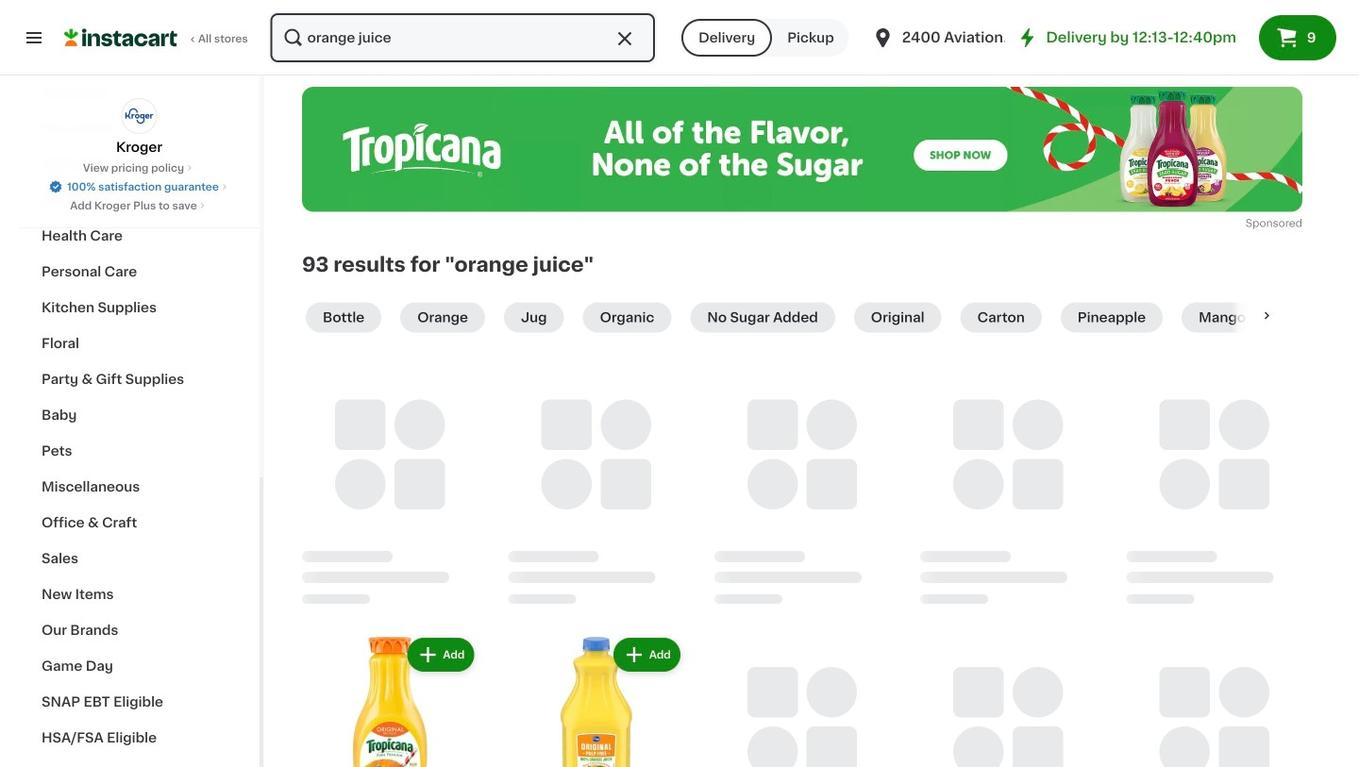 Task type: locate. For each thing, give the bounding box(es) containing it.
0 horizontal spatial product group
[[302, 634, 478, 768]]

None search field
[[269, 11, 657, 64]]

kroger logo image
[[121, 98, 157, 134]]

service type group
[[682, 19, 849, 57]]

product group
[[302, 634, 478, 768], [508, 634, 684, 768]]

• sponsored: all of the flavor, none of the sugar - tropicana zero sugar image
[[302, 87, 1303, 212]]

1 horizontal spatial product group
[[508, 634, 684, 768]]



Task type: vqa. For each thing, say whether or not it's contained in the screenshot.
bottommost care
no



Task type: describe. For each thing, give the bounding box(es) containing it.
1 product group from the left
[[302, 634, 478, 768]]

Search field
[[271, 13, 655, 62]]

instacart logo image
[[64, 26, 177, 49]]

2 product group from the left
[[508, 634, 684, 768]]



